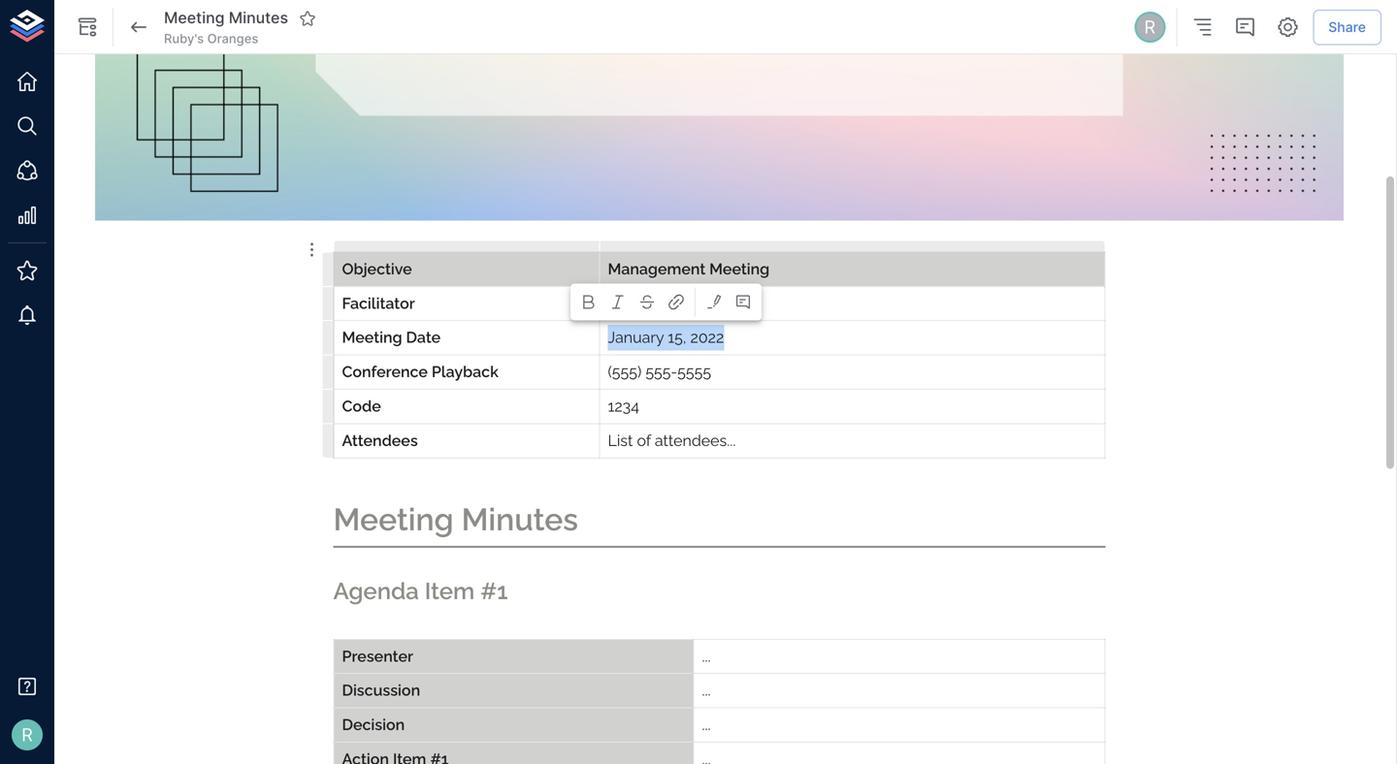 Task type: vqa. For each thing, say whether or not it's contained in the screenshot.


Task type: describe. For each thing, give the bounding box(es) containing it.
meeting up ruby's
[[164, 8, 225, 27]]

go back image
[[127, 16, 150, 39]]

favorite image
[[299, 10, 316, 27]]

ruby's oranges link
[[164, 30, 258, 48]]

... for discussion
[[702, 682, 711, 700]]

playback
[[432, 363, 499, 381]]

presenter
[[342, 648, 413, 666]]

code
[[342, 397, 381, 415]]

0 horizontal spatial minutes
[[229, 8, 288, 27]]

list of attendees...
[[608, 432, 736, 450]]

1 horizontal spatial meeting minutes
[[333, 502, 578, 538]]

bold image
[[580, 294, 598, 311]]

ruby
[[608, 294, 645, 312]]

management meeting
[[608, 260, 770, 278]]

settings image
[[1277, 16, 1300, 39]]

conference playback
[[342, 363, 499, 381]]

0 vertical spatial r button
[[1132, 9, 1169, 46]]

anderson
[[648, 294, 718, 312]]

ruby's
[[164, 31, 204, 46]]

conference
[[342, 363, 428, 381]]

ruby's oranges
[[164, 31, 258, 46]]

decision
[[342, 716, 405, 734]]

item
[[425, 578, 475, 605]]

ruby anderson
[[608, 294, 718, 312]]



Task type: locate. For each thing, give the bounding box(es) containing it.
italic image
[[610, 294, 627, 311]]

1 horizontal spatial r
[[1145, 16, 1156, 38]]

1 horizontal spatial r button
[[1132, 9, 1169, 46]]

oranges
[[207, 31, 258, 46]]

555-
[[646, 363, 678, 381]]

1 ... from the top
[[702, 648, 711, 666]]

meeting date
[[342, 329, 441, 347]]

table of contents image
[[1191, 16, 1215, 39]]

minutes up #1
[[462, 502, 578, 538]]

...
[[702, 648, 711, 666], [702, 682, 711, 700], [702, 716, 711, 734]]

meeting minutes up oranges at left top
[[164, 8, 288, 27]]

add comment image
[[735, 294, 752, 311]]

1234
[[608, 397, 640, 415]]

meeting up add comment image
[[710, 260, 770, 278]]

facilitator
[[342, 294, 415, 312]]

0 vertical spatial r
[[1145, 16, 1156, 38]]

... for decision
[[702, 716, 711, 734]]

date
[[406, 329, 441, 347]]

show wiki image
[[76, 16, 99, 39]]

minutes up oranges at left top
[[229, 8, 288, 27]]

0 horizontal spatial r button
[[6, 714, 49, 757]]

0 vertical spatial ...
[[702, 648, 711, 666]]

january 15, 2022
[[608, 329, 724, 347]]

link image
[[668, 294, 685, 311]]

agenda item #1
[[333, 578, 508, 605]]

january
[[608, 329, 664, 347]]

meeting down the facilitator
[[342, 329, 402, 347]]

minutes
[[229, 8, 288, 27], [462, 502, 578, 538]]

r
[[1145, 16, 1156, 38], [21, 725, 33, 746]]

2022
[[691, 329, 724, 347]]

list
[[608, 432, 633, 450]]

#1
[[481, 578, 508, 605]]

1 vertical spatial meeting minutes
[[333, 502, 578, 538]]

1 horizontal spatial minutes
[[462, 502, 578, 538]]

3 ... from the top
[[702, 716, 711, 734]]

strikethrough image
[[639, 294, 656, 311]]

1 vertical spatial r button
[[6, 714, 49, 757]]

of
[[637, 432, 651, 450]]

1 vertical spatial ...
[[702, 682, 711, 700]]

0 horizontal spatial r
[[21, 725, 33, 746]]

(555)
[[608, 363, 642, 381]]

attendees...
[[655, 432, 736, 450]]

1 vertical spatial r
[[21, 725, 33, 746]]

15,
[[668, 329, 687, 347]]

2 ... from the top
[[702, 682, 711, 700]]

0 vertical spatial meeting minutes
[[164, 8, 288, 27]]

5555
[[678, 363, 712, 381]]

management
[[608, 260, 706, 278]]

share button
[[1314, 9, 1382, 45]]

r button
[[1132, 9, 1169, 46], [6, 714, 49, 757]]

meeting minutes
[[164, 8, 288, 27], [333, 502, 578, 538]]

comments image
[[1234, 16, 1257, 39]]

meeting up agenda
[[333, 502, 454, 538]]

0 horizontal spatial meeting minutes
[[164, 8, 288, 27]]

agenda
[[333, 578, 419, 605]]

(555) 555-5555
[[608, 363, 712, 381]]

2 vertical spatial ...
[[702, 716, 711, 734]]

attendees
[[342, 432, 418, 450]]

meeting
[[164, 8, 225, 27], [710, 260, 770, 278], [342, 329, 402, 347], [333, 502, 454, 538]]

discussion
[[342, 682, 420, 700]]

highlight image
[[706, 294, 723, 311]]

share
[[1329, 19, 1367, 35]]

r for the topmost r button
[[1145, 16, 1156, 38]]

r for the bottommost r button
[[21, 725, 33, 746]]

meeting minutes up item at the left bottom of page
[[333, 502, 578, 538]]

objective
[[342, 260, 412, 278]]

1 vertical spatial minutes
[[462, 502, 578, 538]]

... for presenter
[[702, 648, 711, 666]]

0 vertical spatial minutes
[[229, 8, 288, 27]]



